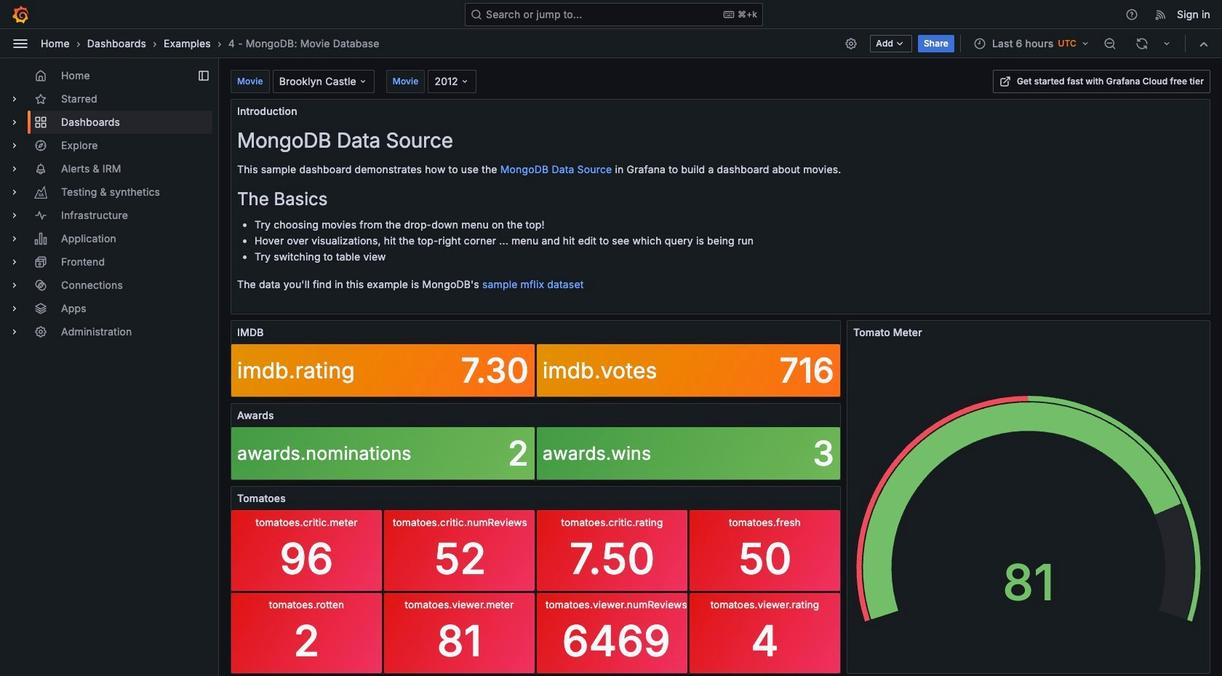 Task type: vqa. For each thing, say whether or not it's contained in the screenshot.
Auto Refresh Turned Off. Choose Refresh Time Interval icon
yes



Task type: locate. For each thing, give the bounding box(es) containing it.
help image
[[1126, 8, 1139, 21]]

grafana image
[[12, 5, 29, 23]]

expand section explore image
[[9, 140, 20, 151]]

expand section connections image
[[9, 279, 20, 291]]

expand section testing & synthetics image
[[9, 186, 20, 198]]

dashboard settings image
[[845, 37, 858, 50]]

undock menu image
[[198, 70, 210, 81]]

navigation element
[[0, 58, 218, 355]]

expand section alerts & irm image
[[9, 163, 20, 175]]

expand section infrastructure image
[[9, 210, 20, 221]]

refresh dashboard image
[[1136, 37, 1149, 50]]

auto refresh turned off. choose refresh time interval image
[[1161, 37, 1173, 49]]

expand section starred image
[[9, 93, 20, 105]]

expand section administration image
[[9, 326, 20, 338]]



Task type: describe. For each thing, give the bounding box(es) containing it.
news image
[[1155, 8, 1168, 21]]

close menu image
[[12, 35, 29, 52]]

expand section apps image
[[9, 303, 20, 314]]

expand section dashboards image
[[9, 116, 20, 128]]

zoom out time range image
[[1104, 37, 1117, 50]]

expand section application image
[[9, 233, 20, 244]]

expand section frontend image
[[9, 256, 20, 268]]



